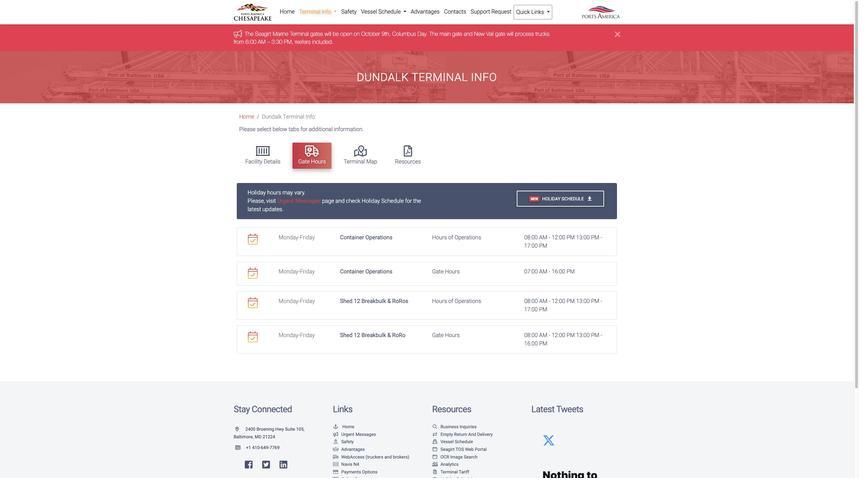Task type: locate. For each thing, give the bounding box(es) containing it.
1 12 from the top
[[354, 298, 360, 305]]

terminal inside the seagirt marine terminal gates will be open on october 9th, columbus day. the main gate and new vail gate will process trucks from 6:00 am – 3:30 pm, reefers included.
[[290, 31, 309, 37]]

1 vertical spatial dundalk terminal info
[[262, 114, 315, 120]]

1 vertical spatial vessel schedule link
[[433, 440, 473, 445]]

vessel schedule up 9th,
[[361, 8, 403, 15]]

gate
[[453, 31, 463, 37], [496, 31, 506, 37]]

08:00 am - 12:00 pm 13:00 pm - 17:00 pm
[[525, 235, 603, 250], [525, 298, 603, 313]]

process
[[516, 31, 534, 37]]

vessel schedule
[[361, 8, 403, 15], [441, 440, 473, 445]]

2 12:00 from the top
[[552, 298, 566, 305]]

1 vertical spatial bullhorn image
[[333, 433, 339, 438]]

breakbulk left the roros
[[362, 298, 386, 305]]

schedule
[[379, 8, 401, 15], [562, 196, 584, 202], [382, 198, 404, 205], [455, 440, 473, 445]]

3 monday- from the top
[[279, 298, 300, 305]]

0 vertical spatial shed
[[340, 298, 353, 305]]

0 vertical spatial gate
[[298, 158, 310, 165]]

3 friday from the top
[[300, 298, 315, 305]]

container operations
[[340, 235, 393, 241], [340, 269, 393, 275]]

0 horizontal spatial the
[[245, 31, 254, 37]]

bullhorn image up from
[[234, 30, 245, 38]]

hours
[[267, 190, 281, 196]]

& left the roros
[[388, 298, 391, 305]]

shed 12 breakbulk & roro
[[340, 333, 406, 339]]

2 17:00 from the top
[[525, 307, 538, 313]]

empty return and delivery link
[[433, 432, 493, 438]]

1 monday-friday from the top
[[279, 235, 315, 241]]

new left holiday schedule
[[531, 197, 538, 201]]

tab list containing facility details
[[237, 139, 621, 172]]

hand receiving image
[[333, 448, 339, 453]]

0 horizontal spatial resources
[[395, 158, 421, 165]]

4 monday-friday from the top
[[279, 333, 315, 339]]

home
[[280, 8, 295, 15], [239, 114, 254, 120], [343, 425, 355, 430]]

home up please
[[239, 114, 254, 120]]

2 hours of operations from the top
[[433, 298, 482, 305]]

2 13:00 from the top
[[577, 298, 590, 305]]

1 vertical spatial 17:00
[[525, 307, 538, 313]]

analytics
[[441, 463, 459, 468]]

vessel up october
[[361, 8, 377, 15]]

0 horizontal spatial for
[[301, 126, 308, 133]]

0 vertical spatial resources
[[395, 158, 421, 165]]

2 12 from the top
[[354, 333, 360, 339]]

1 vertical spatial 16:00
[[525, 341, 538, 348]]

links inside "link"
[[532, 9, 545, 15]]

12 for shed 12 breakbulk & roro
[[354, 333, 360, 339]]

3 12:00 from the top
[[552, 333, 566, 339]]

2 horizontal spatial holiday
[[543, 196, 561, 202]]

safety
[[342, 8, 357, 15], [342, 440, 354, 445]]

map
[[367, 158, 378, 165]]

2 vertical spatial gate hours
[[433, 333, 460, 339]]

container for gate
[[340, 269, 364, 275]]

2 vertical spatial and
[[385, 455, 392, 460]]

08:00 for roros
[[525, 298, 538, 305]]

advantages up webaccess
[[342, 447, 365, 453]]

tab list
[[237, 139, 621, 172]]

terminal inside terminal info link
[[299, 8, 321, 15]]

of for container operations
[[449, 235, 454, 241]]

shed for shed 12 breakbulk & roro
[[340, 333, 353, 339]]

terminal map link
[[338, 143, 383, 169]]

0 vertical spatial 16:00
[[552, 269, 566, 275]]

0 vertical spatial urgent messages link
[[278, 198, 321, 205]]

+1 410-649-7769
[[246, 446, 280, 451]]

home for the middle home link
[[239, 114, 254, 120]]

0 horizontal spatial seagirt
[[255, 31, 272, 37]]

1 shed from the top
[[340, 298, 353, 305]]

friday
[[300, 235, 315, 241], [300, 269, 315, 275], [300, 298, 315, 305], [300, 333, 315, 339]]

1 vertical spatial seagirt
[[441, 447, 455, 453]]

the right day.
[[430, 31, 438, 37]]

1 & from the top
[[388, 298, 391, 305]]

1 vertical spatial gate hours
[[433, 269, 460, 275]]

breakbulk left roro
[[362, 333, 386, 339]]

schedule inside page and check holiday schedule for the latest updates.
[[382, 198, 404, 205]]

0 horizontal spatial home link
[[239, 114, 254, 120]]

and left the vail
[[464, 31, 473, 37]]

12:00 inside 08:00 am - 12:00 pm 13:00 pm - 16:00 pm
[[552, 333, 566, 339]]

2400
[[246, 427, 256, 433]]

bullhorn image down anchor image
[[333, 433, 339, 438]]

13:00 for roro
[[577, 333, 590, 339]]

13:00 inside 08:00 am - 12:00 pm 13:00 pm - 16:00 pm
[[577, 333, 590, 339]]

container operations for gate hours
[[340, 269, 393, 275]]

2 container operations from the top
[[340, 269, 393, 275]]

safety up open
[[342, 8, 357, 15]]

2 horizontal spatial home
[[343, 425, 355, 430]]

1 vertical spatial and
[[336, 198, 345, 205]]

1 vertical spatial home
[[239, 114, 254, 120]]

new left the vail
[[475, 31, 485, 37]]

will left 'process'
[[507, 31, 514, 37]]

the up 6:00
[[245, 31, 254, 37]]

0 vertical spatial info
[[322, 8, 332, 15]]

please,
[[248, 198, 265, 205]]

2 of from the top
[[449, 298, 454, 305]]

1 vertical spatial container operations
[[340, 269, 393, 275]]

payments
[[342, 470, 361, 475]]

bullhorn image
[[234, 30, 245, 38], [333, 433, 339, 438]]

links
[[532, 9, 545, 15], [333, 405, 353, 415]]

gate right main
[[453, 31, 463, 37]]

pm
[[567, 235, 575, 241], [592, 235, 600, 241], [540, 243, 548, 250], [567, 269, 575, 275], [567, 298, 575, 305], [592, 298, 600, 305], [540, 307, 548, 313], [567, 333, 575, 339], [592, 333, 600, 339], [540, 341, 548, 348]]

2 container from the top
[[340, 269, 364, 275]]

vessel schedule link down empty
[[433, 440, 473, 445]]

page
[[322, 198, 334, 205]]

7769
[[270, 446, 280, 451]]

0 vertical spatial dundalk terminal info
[[357, 71, 497, 84]]

resources
[[395, 158, 421, 165], [433, 405, 472, 415]]

navis n4 link
[[333, 463, 359, 468]]

1 vertical spatial 08:00 am - 12:00 pm 13:00 pm - 17:00 pm
[[525, 298, 603, 313]]

2400 broening hwy suite 105, baltimore, md 21224 link
[[234, 427, 305, 440]]

08:00 am - 12:00 pm 13:00 pm - 17:00 pm for container operations
[[525, 235, 603, 250]]

facebook square image
[[245, 461, 253, 470]]

open
[[341, 31, 353, 37]]

1 horizontal spatial home link
[[278, 5, 297, 19]]

advantages
[[411, 8, 440, 15], [342, 447, 365, 453]]

12
[[354, 298, 360, 305], [354, 333, 360, 339]]

advantages link up webaccess
[[333, 447, 365, 453]]

for
[[301, 126, 308, 133], [405, 198, 412, 205]]

08:00 for roro
[[525, 333, 538, 339]]

1 vertical spatial dundalk
[[262, 114, 282, 120]]

2 vertical spatial 12:00
[[552, 333, 566, 339]]

breakbulk
[[362, 298, 386, 305], [362, 333, 386, 339]]

urgent messages link inside tab panel
[[278, 198, 321, 205]]

home link up marine
[[278, 5, 297, 19]]

and left brokers)
[[385, 455, 392, 460]]

gate right the vail
[[496, 31, 506, 37]]

urgent up webaccess
[[342, 432, 355, 438]]

will
[[325, 31, 332, 37], [507, 31, 514, 37]]

truck container image
[[333, 456, 339, 460]]

close image
[[616, 30, 621, 38]]

arrow alt to bottom image
[[588, 196, 592, 201]]

1 vertical spatial 08:00
[[525, 298, 538, 305]]

2 breakbulk from the top
[[362, 333, 386, 339]]

home link up urgent messages
[[333, 425, 355, 430]]

empty
[[441, 432, 453, 438]]

trucks
[[536, 31, 550, 37]]

1 horizontal spatial dundalk terminal info
[[357, 71, 497, 84]]

1 vertical spatial 12
[[354, 333, 360, 339]]

connected
[[252, 405, 292, 415]]

advantages link
[[409, 5, 442, 19], [333, 447, 365, 453]]

seagirt up the ocr
[[441, 447, 455, 453]]

1 horizontal spatial advantages
[[411, 8, 440, 15]]

2 vertical spatial 13:00
[[577, 333, 590, 339]]

0 horizontal spatial will
[[325, 31, 332, 37]]

1 hours of operations from the top
[[433, 235, 482, 241]]

4 monday- from the top
[[279, 333, 300, 339]]

1 horizontal spatial urgent messages link
[[333, 432, 376, 438]]

1 of from the top
[[449, 235, 454, 241]]

urgent messages link down anchor image
[[333, 432, 376, 438]]

1 vertical spatial &
[[388, 333, 391, 339]]

messages up webaccess (truckers and brokers) link
[[356, 432, 376, 438]]

1 container operations from the top
[[340, 235, 393, 241]]

1 vertical spatial breakbulk
[[362, 333, 386, 339]]

0 horizontal spatial bullhorn image
[[234, 30, 245, 38]]

2 vertical spatial gate
[[433, 333, 444, 339]]

am inside the seagirt marine terminal gates will be open on october 9th, columbus day. the main gate and new vail gate will process trucks from 6:00 am – 3:30 pm, reefers included.
[[258, 39, 266, 45]]

1 horizontal spatial info
[[322, 8, 332, 15]]

urgent inside holiday hours may vary. please, visit urgent messages
[[278, 198, 294, 205]]

2 horizontal spatial home link
[[333, 425, 355, 430]]

1 breakbulk from the top
[[362, 298, 386, 305]]

monday-friday
[[279, 235, 315, 241], [279, 269, 315, 275], [279, 298, 315, 305], [279, 333, 315, 339]]

1 horizontal spatial home
[[280, 8, 295, 15]]

home link up please
[[239, 114, 254, 120]]

new
[[475, 31, 485, 37], [531, 197, 538, 201]]

1 vertical spatial 13:00
[[577, 298, 590, 305]]

select
[[257, 126, 272, 133]]

request
[[492, 8, 512, 15]]

1 08:00 am - 12:00 pm 13:00 pm - 17:00 pm from the top
[[525, 235, 603, 250]]

2 vertical spatial 08:00
[[525, 333, 538, 339]]

support request link
[[469, 5, 514, 19]]

17:00 for shed 12 breakbulk & roros
[[525, 307, 538, 313]]

1 horizontal spatial urgent
[[342, 432, 355, 438]]

0 vertical spatial of
[[449, 235, 454, 241]]

business inquiries link
[[433, 425, 477, 430]]

holiday for holiday hours may vary. please, visit urgent messages
[[248, 190, 266, 196]]

1 17:00 from the top
[[525, 243, 538, 250]]

safety link for home link related to contacts link
[[339, 5, 359, 19]]

08:00 am - 12:00 pm 13:00 pm - 16:00 pm
[[525, 333, 603, 348]]

schedule left the
[[382, 198, 404, 205]]

0 vertical spatial safety
[[342, 8, 357, 15]]

webaccess (truckers and brokers)
[[342, 455, 410, 460]]

3 monday-friday from the top
[[279, 298, 315, 305]]

of
[[449, 235, 454, 241], [449, 298, 454, 305]]

08:00 am - 12:00 pm 13:00 pm - 17:00 pm up the 07:00 am - 16:00 pm
[[525, 235, 603, 250]]

ocr
[[441, 455, 450, 460]]

1 container from the top
[[340, 235, 364, 241]]

0 horizontal spatial links
[[333, 405, 353, 415]]

2 shed from the top
[[340, 333, 353, 339]]

terminal
[[299, 8, 321, 15], [290, 31, 309, 37], [412, 71, 468, 84], [283, 114, 305, 120], [344, 158, 365, 165], [441, 470, 458, 475]]

12 for shed 12 breakbulk & roros
[[354, 298, 360, 305]]

links up anchor image
[[333, 405, 353, 415]]

1 vertical spatial of
[[449, 298, 454, 305]]

am
[[258, 39, 266, 45], [540, 235, 548, 241], [540, 269, 548, 275], [540, 298, 548, 305], [540, 333, 548, 339]]

3 08:00 from the top
[[525, 333, 538, 339]]

dundalk
[[357, 71, 409, 84], [262, 114, 282, 120]]

credit card image
[[333, 471, 339, 475]]

07:00 am - 16:00 pm
[[525, 269, 575, 275]]

0 horizontal spatial holiday
[[248, 190, 266, 196]]

and right page
[[336, 198, 345, 205]]

12:00 for roros
[[552, 298, 566, 305]]

17:00 for container operations
[[525, 243, 538, 250]]

gate for shed 12 breakbulk & roro
[[433, 333, 444, 339]]

advantages up day.
[[411, 8, 440, 15]]

of for shed 12 breakbulk & roros
[[449, 298, 454, 305]]

0 vertical spatial home link
[[278, 5, 297, 19]]

1 will from the left
[[325, 31, 332, 37]]

webaccess (truckers and brokers) link
[[333, 455, 410, 460]]

support request
[[471, 8, 512, 15]]

safety link up hand receiving image
[[333, 440, 354, 445]]

advantages link up day.
[[409, 5, 442, 19]]

navis
[[342, 463, 353, 468]]

1 vertical spatial messages
[[356, 432, 376, 438]]

search
[[464, 455, 478, 460]]

browser image
[[433, 448, 438, 453]]

home link for 'navis n4' link
[[333, 425, 355, 430]]

payments options link
[[333, 470, 378, 475]]

vail
[[487, 31, 494, 37]]

hours of operations for shed 12 breakbulk & roros
[[433, 298, 482, 305]]

& left roro
[[388, 333, 391, 339]]

and inside the seagirt marine terminal gates will be open on october 9th, columbus day. the main gate and new vail gate will process trucks from 6:00 am – 3:30 pm, reefers included.
[[464, 31, 473, 37]]

1 vertical spatial advantages
[[342, 447, 365, 453]]

urgent messages link down vary.
[[278, 198, 321, 205]]

0 horizontal spatial and
[[336, 198, 345, 205]]

0 vertical spatial new
[[475, 31, 485, 37]]

tab panel containing holiday hours may vary.
[[237, 183, 618, 355]]

0 vertical spatial vessel schedule link
[[359, 5, 409, 19]]

0 vertical spatial hours of operations
[[433, 235, 482, 241]]

& for roros
[[388, 298, 391, 305]]

terminal info
[[299, 8, 333, 15]]

0 horizontal spatial messages
[[295, 198, 321, 205]]

1 vertical spatial safety link
[[333, 440, 354, 445]]

0 vertical spatial advantages
[[411, 8, 440, 15]]

0 vertical spatial 17:00
[[525, 243, 538, 250]]

seagirt inside the seagirt marine terminal gates will be open on october 9th, columbus day. the main gate and new vail gate will process trucks from 6:00 am – 3:30 pm, reefers included.
[[255, 31, 272, 37]]

home up marine
[[280, 8, 295, 15]]

home right anchor image
[[343, 425, 355, 430]]

for left the
[[405, 198, 412, 205]]

2 & from the top
[[388, 333, 391, 339]]

2 08:00 from the top
[[525, 298, 538, 305]]

urgent down may
[[278, 198, 294, 205]]

ocr image search link
[[433, 455, 478, 460]]

home link for contacts link
[[278, 5, 297, 19]]

1 horizontal spatial and
[[385, 455, 392, 460]]

1 vertical spatial info
[[471, 71, 497, 84]]

2 vertical spatial home link
[[333, 425, 355, 430]]

08:00 inside 08:00 am - 12:00 pm 13:00 pm - 16:00 pm
[[525, 333, 538, 339]]

0 vertical spatial breakbulk
[[362, 298, 386, 305]]

2 safety from the top
[[342, 440, 354, 445]]

0 horizontal spatial vessel schedule link
[[359, 5, 409, 19]]

gate hours for container operations
[[433, 269, 460, 275]]

safety right user hard hat icon
[[342, 440, 354, 445]]

1 horizontal spatial new
[[531, 197, 538, 201]]

container operations for hours of operations
[[340, 235, 393, 241]]

2 will from the left
[[507, 31, 514, 37]]

2 vertical spatial info
[[306, 114, 315, 120]]

vessel schedule link up 9th,
[[359, 5, 409, 19]]

0 vertical spatial 12:00
[[552, 235, 566, 241]]

0 vertical spatial &
[[388, 298, 391, 305]]

0 vertical spatial for
[[301, 126, 308, 133]]

latest
[[248, 206, 261, 213]]

inquiries
[[460, 425, 477, 430]]

0 horizontal spatial home
[[239, 114, 254, 120]]

0 vertical spatial 08:00
[[525, 235, 538, 241]]

16:00
[[552, 269, 566, 275], [525, 341, 538, 348]]

info
[[322, 8, 332, 15], [471, 71, 497, 84], [306, 114, 315, 120]]

terminal tariff link
[[433, 470, 470, 475]]

holiday inside holiday hours may vary. please, visit urgent messages
[[248, 190, 266, 196]]

tab panel
[[237, 183, 618, 355]]

search image
[[433, 426, 438, 430]]

and inside page and check holiday schedule for the latest updates.
[[336, 198, 345, 205]]

1 vertical spatial for
[[405, 198, 412, 205]]

vessel down empty
[[441, 440, 454, 445]]

3 13:00 from the top
[[577, 333, 590, 339]]

messages
[[295, 198, 321, 205], [356, 432, 376, 438]]

0 vertical spatial links
[[532, 9, 545, 15]]

0 horizontal spatial gate
[[453, 31, 463, 37]]

1 horizontal spatial vessel schedule link
[[433, 440, 473, 445]]

08:00 am - 12:00 pm 13:00 pm - 17:00 pm up 08:00 am - 12:00 pm 13:00 pm - 16:00 pm
[[525, 298, 603, 313]]

holiday
[[248, 190, 266, 196], [543, 196, 561, 202], [362, 198, 380, 205]]

1 vertical spatial safety
[[342, 440, 354, 445]]

vessel schedule up seagirt tos web portal link
[[441, 440, 473, 445]]

and
[[464, 31, 473, 37], [336, 198, 345, 205], [385, 455, 392, 460]]

0 vertical spatial 08:00 am - 12:00 pm 13:00 pm - 17:00 pm
[[525, 235, 603, 250]]

2 monday- from the top
[[279, 269, 300, 275]]

2 horizontal spatial info
[[471, 71, 497, 84]]

1 horizontal spatial bullhorn image
[[333, 433, 339, 438]]

holiday for holiday schedule
[[543, 196, 561, 202]]

0 vertical spatial bullhorn image
[[234, 30, 245, 38]]

1 12:00 from the top
[[552, 235, 566, 241]]

1 horizontal spatial gate
[[496, 31, 506, 37]]

will left be
[[325, 31, 332, 37]]

vessel
[[361, 8, 377, 15], [441, 440, 454, 445]]

urgent
[[278, 198, 294, 205], [342, 432, 355, 438]]

schedule up seagirt tos web portal
[[455, 440, 473, 445]]

1 vertical spatial vessel schedule
[[441, 440, 473, 445]]

2 08:00 am - 12:00 pm 13:00 pm - 17:00 pm from the top
[[525, 298, 603, 313]]

business
[[441, 425, 459, 430]]

1 vertical spatial container
[[340, 269, 364, 275]]

messages down vary.
[[295, 198, 321, 205]]

for right tabs
[[301, 126, 308, 133]]

analytics link
[[433, 463, 459, 468]]

contacts link
[[442, 5, 469, 19]]

twitter square image
[[262, 461, 270, 470]]

1 vertical spatial advantages link
[[333, 447, 365, 453]]

safety link up open
[[339, 5, 359, 19]]

exchange image
[[433, 433, 438, 438]]

1 vertical spatial gate
[[433, 269, 444, 275]]

1 horizontal spatial resources
[[433, 405, 472, 415]]

seagirt
[[255, 31, 272, 37], [441, 447, 455, 453]]

links right quick
[[532, 9, 545, 15]]

tos
[[456, 447, 464, 453]]

seagirt up "–"
[[255, 31, 272, 37]]

am inside 08:00 am - 12:00 pm 13:00 pm - 16:00 pm
[[540, 333, 548, 339]]



Task type: describe. For each thing, give the bounding box(es) containing it.
1 safety from the top
[[342, 8, 357, 15]]

1 horizontal spatial advantages link
[[409, 5, 442, 19]]

updates.
[[263, 206, 284, 213]]

0 horizontal spatial advantages
[[342, 447, 365, 453]]

terminal inside terminal map link
[[344, 158, 365, 165]]

brokers)
[[393, 455, 410, 460]]

1 friday from the top
[[300, 235, 315, 241]]

1 vertical spatial resources
[[433, 405, 472, 415]]

1 monday- from the top
[[279, 235, 300, 241]]

0 horizontal spatial dundalk
[[262, 114, 282, 120]]

reefers
[[295, 39, 311, 45]]

delivery
[[478, 432, 493, 438]]

container for hours
[[340, 235, 364, 241]]

main
[[440, 31, 451, 37]]

suite
[[285, 427, 295, 433]]

schedule left arrow alt to bottom image
[[562, 196, 584, 202]]

vary.
[[295, 190, 306, 196]]

resources inside resources link
[[395, 158, 421, 165]]

check
[[346, 198, 361, 205]]

business inquiries
[[441, 425, 477, 430]]

gate for container operations
[[433, 269, 444, 275]]

13:00 for roros
[[577, 298, 590, 305]]

new inside the seagirt marine terminal gates will be open on october 9th, columbus day. the main gate and new vail gate will process trucks from 6:00 am – 3:30 pm, reefers included.
[[475, 31, 485, 37]]

the seagirt marine terminal gates will be open on october 9th, columbus day. the main gate and new vail gate will process trucks from 6:00 am – 3:30 pm, reefers included. alert
[[0, 25, 855, 51]]

browser image
[[433, 456, 438, 460]]

and
[[469, 432, 477, 438]]

quick
[[517, 9, 530, 15]]

+1 410-649-7769 link
[[234, 446, 280, 451]]

roros
[[393, 298, 409, 305]]

resources link
[[390, 143, 427, 169]]

user hard hat image
[[333, 441, 339, 445]]

pm,
[[284, 39, 294, 45]]

n4
[[354, 463, 359, 468]]

information.
[[334, 126, 364, 133]]

16:00 inside 08:00 am - 12:00 pm 13:00 pm - 16:00 pm
[[525, 341, 538, 348]]

baltimore,
[[234, 435, 254, 440]]

schedule up 9th,
[[379, 8, 401, 15]]

1 08:00 from the top
[[525, 235, 538, 241]]

105,
[[296, 427, 305, 433]]

0 vertical spatial gate hours
[[298, 158, 326, 165]]

broening
[[257, 427, 274, 433]]

07:00
[[525, 269, 538, 275]]

breakbulk for roros
[[362, 298, 386, 305]]

holiday inside page and check holiday schedule for the latest updates.
[[362, 198, 380, 205]]

08:00 am - 12:00 pm 13:00 pm - 17:00 pm for shed 12 breakbulk & roros
[[525, 298, 603, 313]]

quick links link
[[514, 5, 553, 20]]

day.
[[418, 31, 428, 37]]

the seagirt marine terminal gates will be open on october 9th, columbus day. the main gate and new vail gate will process trucks from 6:00 am – 3:30 pm, reefers included.
[[234, 31, 550, 45]]

container storage image
[[333, 463, 339, 468]]

marine
[[273, 31, 289, 37]]

1 13:00 from the top
[[577, 235, 590, 241]]

from
[[234, 39, 244, 45]]

0 horizontal spatial info
[[306, 114, 315, 120]]

breakbulk for roro
[[362, 333, 386, 339]]

navis n4
[[342, 463, 359, 468]]

roro
[[393, 333, 406, 339]]

details
[[264, 158, 281, 165]]

0 horizontal spatial advantages link
[[333, 447, 365, 453]]

0 horizontal spatial dundalk terminal info
[[262, 114, 315, 120]]

home for home link related to contacts link
[[280, 8, 295, 15]]

the seagirt marine terminal gates will be open on october 9th, columbus day. the main gate and new vail gate will process trucks from 6:00 am – 3:30 pm, reefers included. link
[[234, 31, 550, 45]]

safety link for 'navis n4' link home link
[[333, 440, 354, 445]]

support
[[471, 8, 490, 15]]

options
[[362, 470, 378, 475]]

webaccess
[[342, 455, 365, 460]]

2 friday from the top
[[300, 269, 315, 275]]

please select below tabs for additional information.
[[239, 126, 364, 133]]

2400 broening hwy suite 105, baltimore, md 21224
[[234, 427, 305, 440]]

hours of operations for container operations
[[433, 235, 482, 241]]

below
[[273, 126, 287, 133]]

analytics image
[[433, 463, 438, 468]]

tabs
[[289, 126, 300, 133]]

included.
[[312, 39, 334, 45]]

2 the from the left
[[430, 31, 438, 37]]

& for roro
[[388, 333, 391, 339]]

ship image
[[433, 441, 438, 445]]

visit
[[266, 198, 276, 205]]

terminal info link
[[297, 5, 339, 19]]

phone office image
[[236, 447, 246, 451]]

6:00
[[246, 39, 257, 45]]

21224
[[263, 435, 275, 440]]

tariff
[[459, 470, 470, 475]]

9th,
[[382, 31, 391, 37]]

for inside page and check holiday schedule for the latest updates.
[[405, 198, 412, 205]]

4 friday from the top
[[300, 333, 315, 339]]

latest
[[532, 405, 555, 415]]

urgent messages
[[342, 432, 376, 438]]

anchor image
[[333, 426, 339, 430]]

1 vertical spatial new
[[531, 197, 538, 201]]

0 vertical spatial vessel
[[361, 8, 377, 15]]

may
[[283, 190, 293, 196]]

12:00 for roro
[[552, 333, 566, 339]]

1 vertical spatial urgent
[[342, 432, 355, 438]]

gate hours link
[[293, 143, 332, 169]]

shed 12 breakbulk & roros
[[340, 298, 409, 305]]

2 gate from the left
[[496, 31, 506, 37]]

1 vertical spatial urgent messages link
[[333, 432, 376, 438]]

portal
[[475, 447, 487, 453]]

1 horizontal spatial 16:00
[[552, 269, 566, 275]]

+1
[[246, 446, 251, 451]]

1 horizontal spatial seagirt
[[441, 447, 455, 453]]

messages inside holiday hours may vary. please, visit urgent messages
[[295, 198, 321, 205]]

please
[[239, 126, 256, 133]]

1 horizontal spatial dundalk
[[357, 71, 409, 84]]

0 horizontal spatial vessel schedule
[[361, 8, 403, 15]]

stay connected
[[234, 405, 292, 415]]

1 the from the left
[[245, 31, 254, 37]]

seagirt tos web portal
[[441, 447, 487, 453]]

file invoice image
[[433, 471, 438, 475]]

1 gate from the left
[[453, 31, 463, 37]]

be
[[333, 31, 339, 37]]

1 vertical spatial home link
[[239, 114, 254, 120]]

linkedin image
[[280, 461, 288, 470]]

shed for shed 12 breakbulk & roros
[[340, 298, 353, 305]]

gate hours for shed 12 breakbulk & roro
[[433, 333, 460, 339]]

empty return and delivery
[[441, 432, 493, 438]]

hwy
[[276, 427, 284, 433]]

additional
[[309, 126, 333, 133]]

(truckers
[[366, 455, 384, 460]]

web
[[465, 447, 474, 453]]

quick links
[[517, 9, 546, 15]]

2 monday-friday from the top
[[279, 269, 315, 275]]

1 horizontal spatial vessel
[[441, 440, 454, 445]]

stay
[[234, 405, 250, 415]]

map marker alt image
[[236, 428, 245, 432]]

649-
[[261, 446, 270, 451]]

bullhorn image inside the seagirt marine terminal gates will be open on october 9th, columbus day. the main gate and new vail gate will process trucks from 6:00 am – 3:30 pm, reefers included. alert
[[234, 30, 245, 38]]

october
[[362, 31, 380, 37]]

the
[[414, 198, 421, 205]]

1 horizontal spatial vessel schedule
[[441, 440, 473, 445]]

contacts
[[444, 8, 467, 15]]

payments options
[[342, 470, 378, 475]]

seagirt tos web portal link
[[433, 447, 487, 453]]

1 horizontal spatial messages
[[356, 432, 376, 438]]

on
[[354, 31, 360, 37]]

return
[[455, 432, 468, 438]]

latest tweets
[[532, 405, 584, 415]]

page and check holiday schedule for the latest updates.
[[248, 198, 421, 213]]

holiday hours may vary. please, visit urgent messages
[[248, 190, 321, 205]]

1 vertical spatial links
[[333, 405, 353, 415]]

facility details
[[246, 158, 281, 165]]

terminal tariff
[[441, 470, 470, 475]]



Task type: vqa. For each thing, say whether or not it's contained in the screenshot.
CALENDAR WEEK image
no



